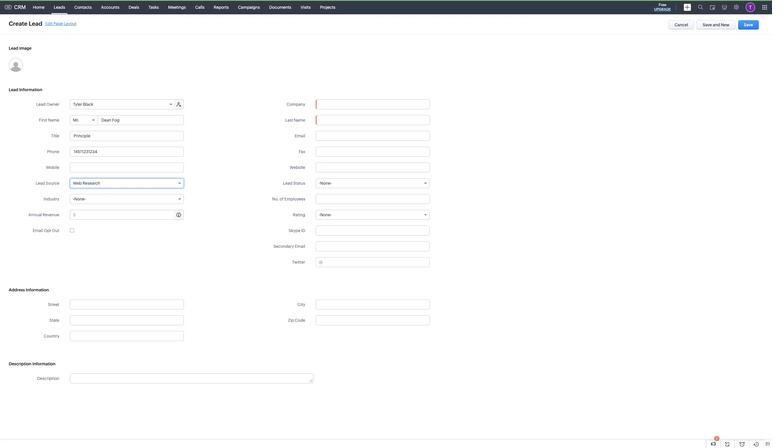 Task type: locate. For each thing, give the bounding box(es) containing it.
0 horizontal spatial description
[[9, 362, 32, 367]]

save left and
[[703, 23, 713, 27]]

- up $
[[73, 197, 74, 202]]

none- down web
[[74, 197, 86, 202]]

address
[[9, 288, 25, 293]]

0 vertical spatial -none-
[[319, 181, 332, 186]]

2 vertical spatial information
[[32, 362, 55, 367]]

1 vertical spatial description
[[37, 377, 59, 381]]

name right first
[[48, 118, 59, 123]]

description
[[9, 362, 32, 367], [37, 377, 59, 381]]

website
[[290, 165, 305, 170]]

-none- for lead status
[[319, 181, 332, 186]]

- right status
[[319, 181, 320, 186]]

none-
[[320, 181, 332, 186], [74, 197, 86, 202], [320, 213, 332, 217]]

2 save from the left
[[744, 23, 754, 27]]

owner
[[46, 102, 59, 107]]

1 vertical spatial information
[[26, 288, 49, 293]]

1 vertical spatial -none-
[[73, 197, 86, 202]]

country
[[44, 334, 59, 339]]

lead information
[[9, 87, 42, 92]]

- for lead status
[[319, 181, 320, 186]]

information for address information
[[26, 288, 49, 293]]

lead left status
[[283, 181, 293, 186]]

first
[[39, 118, 47, 123]]

edit
[[45, 21, 53, 26]]

cancel button
[[669, 20, 695, 30]]

lead down image
[[9, 87, 18, 92]]

-none- down web
[[73, 197, 86, 202]]

None field
[[316, 100, 430, 109], [70, 332, 184, 341], [316, 100, 430, 109], [70, 332, 184, 341]]

save inside button
[[703, 23, 713, 27]]

image image
[[9, 58, 23, 72]]

2 vertical spatial none-
[[320, 213, 332, 217]]

lead left source
[[36, 181, 45, 186]]

information up lead owner on the top of page
[[19, 87, 42, 92]]

2 vertical spatial -none-
[[319, 213, 332, 217]]

name for first name
[[48, 118, 59, 123]]

0 vertical spatial description
[[9, 362, 32, 367]]

lead
[[29, 20, 42, 27], [9, 46, 18, 51], [9, 87, 18, 92], [36, 102, 46, 107], [36, 181, 45, 186], [283, 181, 293, 186]]

web
[[73, 181, 82, 186]]

search image
[[699, 5, 704, 10]]

0 vertical spatial information
[[19, 87, 42, 92]]

information down country at the bottom of the page
[[32, 362, 55, 367]]

1 vertical spatial -none- field
[[70, 194, 184, 204]]

1 vertical spatial -
[[73, 197, 74, 202]]

lead left 'owner'
[[36, 102, 46, 107]]

Tyler Black field
[[70, 100, 175, 109]]

-None- field
[[316, 178, 430, 188], [70, 194, 184, 204], [316, 210, 430, 220]]

- right rating
[[319, 213, 320, 217]]

1 horizontal spatial save
[[744, 23, 754, 27]]

last name
[[286, 118, 305, 123]]

email left 'opt'
[[33, 229, 43, 233]]

save inside button
[[744, 23, 754, 27]]

revenue
[[43, 213, 59, 217]]

-none- right status
[[319, 181, 332, 186]]

0 vertical spatial -
[[319, 181, 320, 186]]

source
[[46, 181, 59, 186]]

email up twitter
[[295, 244, 305, 249]]

projects link
[[316, 0, 340, 14]]

leads link
[[49, 0, 70, 14]]

save and new button
[[697, 20, 736, 30]]

search element
[[695, 0, 707, 14]]

2 name from the left
[[294, 118, 305, 123]]

None text field
[[316, 115, 430, 125], [316, 131, 430, 141], [70, 147, 184, 157], [70, 163, 184, 173], [77, 210, 184, 220], [316, 226, 430, 236], [324, 258, 430, 267], [70, 300, 184, 310], [316, 300, 430, 310], [70, 316, 184, 326], [316, 316, 430, 326], [70, 332, 184, 341], [70, 374, 314, 384], [316, 115, 430, 125], [316, 131, 430, 141], [70, 147, 184, 157], [70, 163, 184, 173], [77, 210, 184, 220], [316, 226, 430, 236], [324, 258, 430, 267], [70, 300, 184, 310], [316, 300, 430, 310], [70, 316, 184, 326], [316, 316, 430, 326], [70, 332, 184, 341], [70, 374, 314, 384]]

last
[[286, 118, 293, 123]]

email
[[295, 134, 305, 138], [33, 229, 43, 233], [295, 244, 305, 249]]

-none- field for industry
[[70, 194, 184, 204]]

twitter
[[292, 260, 305, 265]]

0 vertical spatial none-
[[320, 181, 332, 186]]

name right the last
[[294, 118, 305, 123]]

and
[[713, 23, 721, 27]]

description information
[[9, 362, 55, 367]]

free
[[659, 3, 667, 7]]

information right address
[[26, 288, 49, 293]]

none- for rating
[[320, 213, 332, 217]]

0 horizontal spatial name
[[48, 118, 59, 123]]

street
[[48, 303, 59, 307]]

calls
[[195, 5, 205, 10]]

0 vertical spatial -none- field
[[316, 178, 430, 188]]

address information
[[9, 288, 49, 293]]

tasks
[[149, 5, 159, 10]]

information for lead information
[[19, 87, 42, 92]]

2 vertical spatial -
[[319, 213, 320, 217]]

of
[[280, 197, 284, 202]]

name
[[48, 118, 59, 123], [294, 118, 305, 123]]

-none- right rating
[[319, 213, 332, 217]]

save
[[703, 23, 713, 27], [744, 23, 754, 27]]

secondary email
[[274, 244, 305, 249]]

email for email
[[295, 134, 305, 138]]

mobile
[[46, 165, 59, 170]]

1 horizontal spatial name
[[294, 118, 305, 123]]

0 vertical spatial email
[[295, 134, 305, 138]]

phone
[[47, 150, 59, 154]]

information
[[19, 87, 42, 92], [26, 288, 49, 293], [32, 362, 55, 367]]

lead source
[[36, 181, 59, 186]]

description for description
[[37, 377, 59, 381]]

0 horizontal spatial save
[[703, 23, 713, 27]]

leads
[[54, 5, 65, 10]]

title
[[51, 134, 59, 138]]

annual revenue
[[28, 213, 59, 217]]

contacts link
[[70, 0, 97, 14]]

profile element
[[743, 0, 759, 14]]

-none- field for rating
[[316, 210, 430, 220]]

1 horizontal spatial description
[[37, 377, 59, 381]]

1 vertical spatial none-
[[74, 197, 86, 202]]

lead left edit at the left top of page
[[29, 20, 42, 27]]

none- right status
[[320, 181, 332, 186]]

None text field
[[316, 100, 430, 109], [98, 116, 184, 125], [70, 131, 184, 141], [316, 147, 430, 157], [316, 163, 430, 173], [316, 194, 430, 204], [316, 242, 430, 252], [316, 100, 430, 109], [98, 116, 184, 125], [70, 131, 184, 141], [316, 147, 430, 157], [316, 163, 430, 173], [316, 194, 430, 204], [316, 242, 430, 252]]

email opt out
[[33, 229, 59, 233]]

meetings link
[[164, 0, 191, 14]]

tyler
[[73, 102, 82, 107]]

zip code
[[288, 318, 305, 323]]

lead left image
[[9, 46, 18, 51]]

edit page layout link
[[45, 21, 77, 26]]

opt
[[44, 229, 51, 233]]

-none- field for lead status
[[316, 178, 430, 188]]

annual
[[28, 213, 42, 217]]

web research
[[73, 181, 100, 186]]

2 vertical spatial -none- field
[[316, 210, 430, 220]]

-none-
[[319, 181, 332, 186], [73, 197, 86, 202], [319, 213, 332, 217]]

none- right rating
[[320, 213, 332, 217]]

save down profile icon
[[744, 23, 754, 27]]

1 vertical spatial email
[[33, 229, 43, 233]]

1 save from the left
[[703, 23, 713, 27]]

accounts
[[101, 5, 119, 10]]

email up fax
[[295, 134, 305, 138]]

1 name from the left
[[48, 118, 59, 123]]



Task type: describe. For each thing, give the bounding box(es) containing it.
page
[[53, 21, 63, 26]]

upgrade
[[655, 7, 671, 11]]

company
[[287, 102, 305, 107]]

lead image
[[9, 46, 31, 51]]

tyler black
[[73, 102, 93, 107]]

deals
[[129, 5, 139, 10]]

lead for lead status
[[283, 181, 293, 186]]

black
[[83, 102, 93, 107]]

email for email opt out
[[33, 229, 43, 233]]

id
[[301, 229, 305, 233]]

out
[[52, 229, 59, 233]]

deals link
[[124, 0, 144, 14]]

code
[[295, 318, 305, 323]]

layout
[[64, 21, 77, 26]]

create menu element
[[681, 0, 695, 14]]

save for save
[[744, 23, 754, 27]]

2
[[716, 437, 718, 441]]

meetings
[[168, 5, 186, 10]]

first name
[[39, 118, 59, 123]]

reports link
[[209, 0, 234, 14]]

none- for industry
[[74, 197, 86, 202]]

description for description information
[[9, 362, 32, 367]]

home link
[[28, 0, 49, 14]]

zip
[[288, 318, 294, 323]]

campaigns link
[[234, 0, 265, 14]]

state
[[49, 318, 59, 323]]

- for industry
[[73, 197, 74, 202]]

calendar image
[[711, 5, 716, 10]]

save and new
[[703, 23, 730, 27]]

free upgrade
[[655, 3, 671, 11]]

image
[[19, 46, 31, 51]]

lead owner
[[36, 102, 59, 107]]

fax
[[299, 150, 305, 154]]

calls link
[[191, 0, 209, 14]]

research
[[83, 181, 100, 186]]

no.
[[272, 197, 279, 202]]

lead for lead image
[[9, 46, 18, 51]]

information for description information
[[32, 362, 55, 367]]

new
[[721, 23, 730, 27]]

visits
[[301, 5, 311, 10]]

campaigns
[[238, 5, 260, 10]]

-none- for rating
[[319, 213, 332, 217]]

save for save and new
[[703, 23, 713, 27]]

projects
[[320, 5, 336, 10]]

lead for lead owner
[[36, 102, 46, 107]]

- for rating
[[319, 213, 320, 217]]

skype id
[[289, 229, 305, 233]]

Web Research field
[[70, 178, 184, 188]]

industry
[[44, 197, 59, 202]]

documents link
[[265, 0, 296, 14]]

secondary
[[274, 244, 294, 249]]

no. of employees
[[272, 197, 305, 202]]

-none- for industry
[[73, 197, 86, 202]]

lead for lead source
[[36, 181, 45, 186]]

rating
[[293, 213, 305, 217]]

city
[[298, 303, 305, 307]]

skype
[[289, 229, 301, 233]]

crm link
[[5, 4, 26, 10]]

home
[[33, 5, 45, 10]]

$
[[73, 213, 76, 217]]

status
[[293, 181, 305, 186]]

@
[[319, 260, 323, 265]]

create lead edit page layout
[[9, 20, 77, 27]]

contacts
[[74, 5, 92, 10]]

profile image
[[746, 2, 756, 12]]

save button
[[739, 20, 760, 30]]

Mr. field
[[70, 116, 98, 125]]

documents
[[269, 5, 292, 10]]

2 vertical spatial email
[[295, 244, 305, 249]]

reports
[[214, 5, 229, 10]]

lead for lead information
[[9, 87, 18, 92]]

mr.
[[73, 118, 79, 123]]

lead status
[[283, 181, 305, 186]]

employees
[[285, 197, 305, 202]]

accounts link
[[97, 0, 124, 14]]

create
[[9, 20, 27, 27]]

name for last name
[[294, 118, 305, 123]]

crm
[[14, 4, 26, 10]]

none- for lead status
[[320, 181, 332, 186]]

cancel
[[675, 23, 689, 27]]

visits link
[[296, 0, 316, 14]]

create menu image
[[684, 4, 692, 11]]

tasks link
[[144, 0, 164, 14]]



Task type: vqa. For each thing, say whether or not it's contained in the screenshot.
Save corresponding to Save and New
yes



